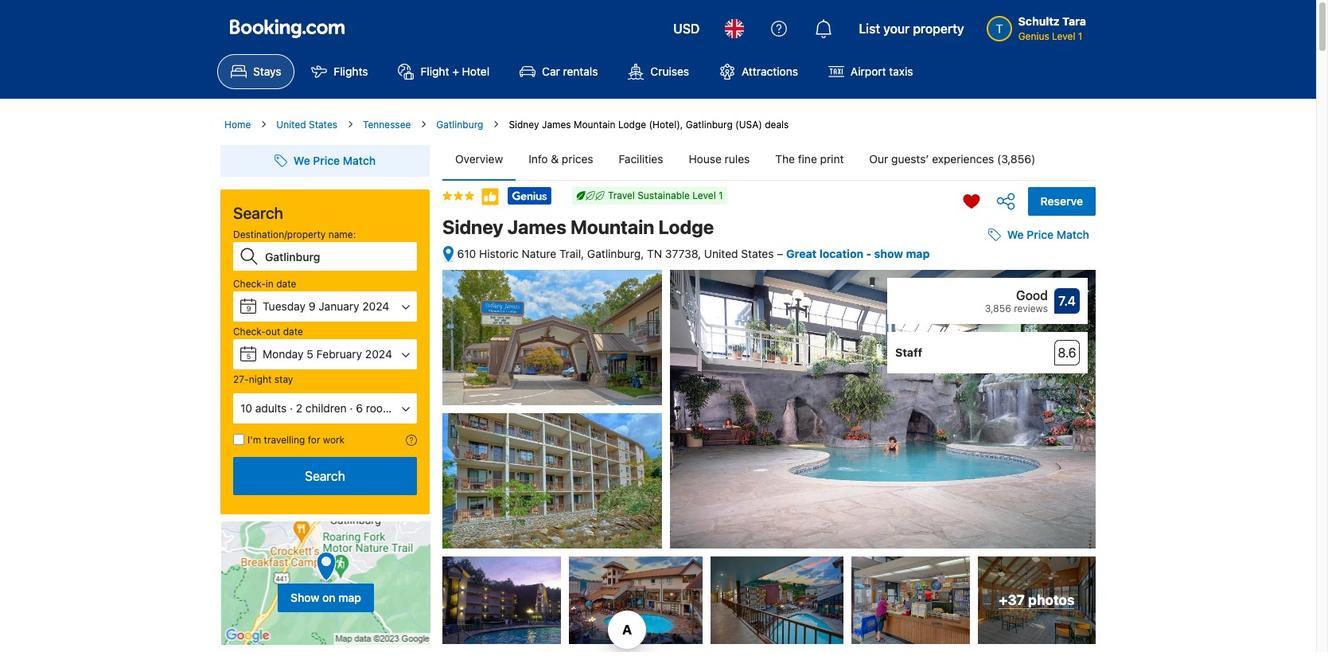 Task type: locate. For each thing, give the bounding box(es) containing it.
0 vertical spatial 1
[[1079, 30, 1083, 42]]

united right 37738,
[[705, 247, 738, 260]]

lodge for sidney james mountain lodge (hotel), gatlinburg (usa) deals
[[619, 119, 647, 131]]

9 down check-in date
[[246, 304, 251, 313]]

scored 8.6 element
[[1055, 340, 1080, 366]]

2024 right february
[[365, 347, 392, 361]]

check- for in
[[233, 278, 266, 290]]

1 horizontal spatial ·
[[350, 401, 353, 415]]

1 vertical spatial united
[[705, 247, 738, 260]]

1 vertical spatial 2024
[[365, 347, 392, 361]]

1 vertical spatial lodge
[[659, 216, 714, 238]]

united states
[[277, 119, 338, 131]]

0 horizontal spatial united
[[277, 119, 306, 131]]

mountain up the prices
[[574, 119, 616, 131]]

james for sidney james mountain lodge
[[508, 216, 567, 238]]

nature
[[522, 247, 557, 260]]

1 vertical spatial map
[[339, 590, 361, 604]]

0 vertical spatial match
[[343, 154, 376, 167]]

7.4
[[1059, 294, 1076, 308]]

we inside search section
[[294, 154, 310, 167]]

1 vertical spatial james
[[508, 216, 567, 238]]

map right on
[[339, 590, 361, 604]]

&
[[551, 152, 559, 166]]

james for sidney james mountain lodge (hotel), gatlinburg (usa) deals
[[542, 119, 571, 131]]

0 vertical spatial we price match
[[294, 154, 376, 167]]

we price match down united states link
[[294, 154, 376, 167]]

united
[[277, 119, 306, 131], [705, 247, 738, 260]]

we price match button down the reserve button
[[982, 221, 1096, 249]]

1 horizontal spatial level
[[1053, 30, 1076, 42]]

monday 5 february 2024
[[263, 347, 392, 361]]

destination/property name:
[[233, 229, 356, 240]]

match down the reserve button
[[1057, 228, 1090, 241]]

reviews
[[1014, 303, 1049, 315]]

2024 for monday 5 february 2024
[[365, 347, 392, 361]]

1 horizontal spatial lodge
[[659, 216, 714, 238]]

level down tara
[[1053, 30, 1076, 42]]

0 vertical spatial check-
[[233, 278, 266, 290]]

if you select this option, we'll show you popular business travel features like breakfast, wifi and free parking. image
[[406, 435, 417, 446], [406, 435, 417, 446]]

search down 'work'
[[305, 469, 345, 483]]

attractions
[[742, 64, 798, 78]]

we price match button down united states link
[[268, 146, 382, 175]]

1 horizontal spatial search
[[305, 469, 345, 483]]

united right home
[[277, 119, 306, 131]]

flights
[[334, 64, 368, 78]]

0 horizontal spatial gatlinburg
[[437, 119, 484, 131]]

0 horizontal spatial sidney
[[443, 216, 504, 238]]

home link
[[225, 118, 251, 132]]

map inside search section
[[339, 590, 361, 604]]

2024 for tuesday 9 january 2024
[[363, 299, 390, 313]]

9 left the january
[[309, 299, 316, 313]]

house rules link
[[676, 139, 763, 180]]

match inside search section
[[343, 154, 376, 167]]

1 vertical spatial sidney
[[443, 216, 504, 238]]

states
[[309, 119, 338, 131], [741, 247, 774, 260]]

james
[[542, 119, 571, 131], [508, 216, 567, 238]]

match down tennessee link
[[343, 154, 376, 167]]

stays
[[253, 64, 281, 78]]

gatlinburg up house
[[686, 119, 733, 131]]

0 horizontal spatial 9
[[246, 304, 251, 313]]

check- up tuesday
[[233, 278, 266, 290]]

· left 2
[[290, 401, 293, 415]]

0 horizontal spatial we price match
[[294, 154, 376, 167]]

0 horizontal spatial 5
[[247, 352, 251, 361]]

tuesday
[[263, 299, 306, 313]]

2 check- from the top
[[233, 326, 266, 338]]

travelling
[[264, 434, 305, 446]]

search
[[233, 204, 283, 222], [305, 469, 345, 483]]

1 horizontal spatial we
[[1008, 228, 1024, 241]]

lodge up 37738,
[[659, 216, 714, 238]]

0 vertical spatial 2024
[[363, 299, 390, 313]]

we up good
[[1008, 228, 1024, 241]]

0 vertical spatial price
[[313, 154, 340, 167]]

1 down house rules link
[[719, 189, 723, 201]]

price down the reserve button
[[1027, 228, 1054, 241]]

0 horizontal spatial lodge
[[619, 119, 647, 131]]

0 vertical spatial james
[[542, 119, 571, 131]]

2024 right the january
[[363, 299, 390, 313]]

usd
[[674, 21, 700, 36]]

610
[[457, 247, 476, 260]]

1 vertical spatial check-
[[233, 326, 266, 338]]

we
[[294, 154, 310, 167], [1008, 228, 1024, 241]]

1 horizontal spatial gatlinburg
[[686, 119, 733, 131]]

· left 6
[[350, 401, 353, 415]]

staff
[[896, 346, 923, 359]]

0 horizontal spatial map
[[339, 590, 361, 604]]

flight + hotel
[[421, 64, 490, 78]]

0 horizontal spatial search
[[233, 204, 283, 222]]

price down united states link
[[313, 154, 340, 167]]

location
[[820, 247, 864, 260]]

level down house
[[693, 189, 716, 201]]

0 horizontal spatial match
[[343, 154, 376, 167]]

1
[[1079, 30, 1083, 42], [719, 189, 723, 201]]

5
[[307, 347, 313, 361], [247, 352, 251, 361]]

facilities link
[[606, 139, 676, 180]]

children
[[306, 401, 347, 415]]

mountain up gatlinburg,
[[571, 216, 655, 238]]

states down flights link
[[309, 119, 338, 131]]

1 vertical spatial level
[[693, 189, 716, 201]]

+37 photos link
[[978, 557, 1096, 644]]

night
[[249, 373, 272, 385]]

i'm
[[248, 434, 261, 446]]

0 horizontal spatial we
[[294, 154, 310, 167]]

5 right "monday" on the bottom left of page
[[307, 347, 313, 361]]

1 horizontal spatial match
[[1057, 228, 1090, 241]]

0 vertical spatial we
[[294, 154, 310, 167]]

february
[[316, 347, 362, 361]]

27-
[[233, 373, 249, 385]]

date right out
[[283, 326, 303, 338]]

610 historic nature trail, gatlinburg, tn 37738, united states – great location - show map
[[457, 247, 930, 260]]

sidney james mountain lodge (hotel), gatlinburg (usa) deals
[[509, 119, 789, 131]]

1 check- from the top
[[233, 278, 266, 290]]

1 vertical spatial 1
[[719, 189, 723, 201]]

0 horizontal spatial we price match button
[[268, 146, 382, 175]]

(hotel),
[[649, 119, 683, 131]]

1 horizontal spatial sidney
[[509, 119, 540, 131]]

airport taxis link
[[815, 54, 927, 89]]

0 vertical spatial search
[[233, 204, 283, 222]]

0 horizontal spatial price
[[313, 154, 340, 167]]

facilities
[[619, 152, 664, 166]]

car
[[542, 64, 560, 78]]

match
[[343, 154, 376, 167], [1057, 228, 1090, 241]]

2 gatlinburg from the left
[[686, 119, 733, 131]]

0 horizontal spatial states
[[309, 119, 338, 131]]

1 horizontal spatial states
[[741, 247, 774, 260]]

rooms
[[366, 401, 398, 415]]

map
[[906, 247, 930, 260], [339, 590, 361, 604]]

james up &
[[542, 119, 571, 131]]

sustainable
[[638, 189, 690, 201]]

0 horizontal spatial ·
[[290, 401, 293, 415]]

0 vertical spatial map
[[906, 247, 930, 260]]

map right show
[[906, 247, 930, 260]]

states left "–"
[[741, 247, 774, 260]]

date right in
[[276, 278, 296, 290]]

1 vertical spatial we price match
[[1008, 228, 1090, 241]]

james up nature
[[508, 216, 567, 238]]

schultz
[[1019, 14, 1060, 28]]

1 vertical spatial mountain
[[571, 216, 655, 238]]

0 vertical spatial sidney
[[509, 119, 540, 131]]

show on map button
[[221, 521, 432, 646], [278, 583, 374, 612]]

5 up 27-
[[247, 352, 251, 361]]

level inside schultz tara genius level 1
[[1053, 30, 1076, 42]]

0 vertical spatial level
[[1053, 30, 1076, 42]]

1 vertical spatial date
[[283, 326, 303, 338]]

1 horizontal spatial 1
[[1079, 30, 1083, 42]]

gatlinburg up overview
[[437, 119, 484, 131]]

0 horizontal spatial 1
[[719, 189, 723, 201]]

united states link
[[277, 118, 338, 132]]

1 vertical spatial search
[[305, 469, 345, 483]]

0 vertical spatial date
[[276, 278, 296, 290]]

mountain
[[574, 119, 616, 131], [571, 216, 655, 238]]

info
[[529, 152, 548, 166]]

check- up "monday" on the bottom left of page
[[233, 326, 266, 338]]

0 vertical spatial mountain
[[574, 119, 616, 131]]

1 down tara
[[1079, 30, 1083, 42]]

1 vertical spatial states
[[741, 247, 774, 260]]

27-night stay
[[233, 373, 293, 385]]

we price match inside search section
[[294, 154, 376, 167]]

house
[[689, 152, 722, 166]]

lodge left (hotel),
[[619, 119, 647, 131]]

stay
[[275, 373, 293, 385]]

sidney for sidney james mountain lodge (hotel), gatlinburg (usa) deals
[[509, 119, 540, 131]]

date
[[276, 278, 296, 290], [283, 326, 303, 338]]

·
[[290, 401, 293, 415], [350, 401, 353, 415]]

0 vertical spatial lodge
[[619, 119, 647, 131]]

tuesday 9 january 2024
[[263, 299, 390, 313]]

tennessee link
[[363, 118, 411, 132]]

your account menu schultz tara genius level 1 element
[[987, 7, 1093, 44]]

destination/property
[[233, 229, 326, 240]]

1 horizontal spatial we price match button
[[982, 221, 1096, 249]]

sidney up info
[[509, 119, 540, 131]]

search up destination/property
[[233, 204, 283, 222]]

guests'
[[892, 152, 929, 166]]

we down united states link
[[294, 154, 310, 167]]

1 horizontal spatial map
[[906, 247, 930, 260]]

10
[[240, 401, 252, 415]]

overview
[[455, 152, 503, 166]]

we price match down the reserve button
[[1008, 228, 1090, 241]]

date for check-in date
[[276, 278, 296, 290]]

1 vertical spatial price
[[1027, 228, 1054, 241]]

photos
[[1029, 592, 1075, 608]]

sidney up 610
[[443, 216, 504, 238]]

gatlinburg
[[437, 119, 484, 131], [686, 119, 733, 131]]

1 vertical spatial we
[[1008, 228, 1024, 241]]

0 vertical spatial united
[[277, 119, 306, 131]]

attractions link
[[706, 54, 812, 89]]



Task type: describe. For each thing, give the bounding box(es) containing it.
the fine print link
[[763, 139, 857, 180]]

i'm travelling for work
[[248, 434, 345, 446]]

sidney james mountain lodge
[[443, 216, 714, 238]]

hotel
[[462, 64, 490, 78]]

our guests' experiences (3,856) link
[[857, 139, 1049, 180]]

tennessee
[[363, 119, 411, 131]]

stays link
[[217, 54, 295, 89]]

deals
[[765, 119, 789, 131]]

historic
[[479, 247, 519, 260]]

info & prices link
[[516, 139, 606, 180]]

usd button
[[664, 10, 710, 48]]

–
[[777, 247, 784, 260]]

show
[[291, 590, 320, 604]]

info & prices
[[529, 152, 594, 166]]

tara
[[1063, 14, 1087, 28]]

great
[[787, 247, 817, 260]]

rentals
[[563, 64, 598, 78]]

gatlinburg,
[[588, 247, 644, 260]]

january
[[319, 299, 360, 313]]

gatlinburg link
[[437, 118, 484, 132]]

property
[[913, 21, 965, 36]]

adults
[[255, 401, 287, 415]]

the fine print
[[776, 152, 844, 166]]

work
[[323, 434, 345, 446]]

6
[[356, 401, 363, 415]]

date for check-out date
[[283, 326, 303, 338]]

search inside search button
[[305, 469, 345, 483]]

cruises
[[651, 64, 690, 78]]

+37
[[999, 592, 1025, 608]]

monday
[[263, 347, 304, 361]]

1 horizontal spatial 9
[[309, 299, 316, 313]]

search button
[[233, 457, 417, 495]]

1 vertical spatial match
[[1057, 228, 1090, 241]]

sidney james mountain lodge (hotel), gatlinburg (usa) deals link
[[509, 119, 789, 131]]

our guests' experiences (3,856)
[[870, 152, 1036, 166]]

search section
[[214, 132, 436, 646]]

taxis
[[890, 64, 914, 78]]

0 horizontal spatial level
[[693, 189, 716, 201]]

list your property
[[859, 21, 965, 36]]

sidney for sidney james mountain lodge
[[443, 216, 504, 238]]

good 3,856 reviews
[[985, 288, 1049, 315]]

flight + hotel link
[[385, 54, 503, 89]]

1 inside schultz tara genius level 1
[[1079, 30, 1083, 42]]

flights link
[[298, 54, 382, 89]]

in
[[266, 278, 274, 290]]

on
[[322, 590, 336, 604]]

lodge for sidney james mountain lodge
[[659, 216, 714, 238]]

show on map
[[291, 590, 361, 604]]

house rules
[[689, 152, 750, 166]]

airport taxis
[[851, 64, 914, 78]]

10 adults · 2 children · 6 rooms
[[240, 401, 398, 415]]

your
[[884, 21, 910, 36]]

scored 7.4 element
[[1055, 288, 1080, 314]]

car rentals link
[[506, 54, 612, 89]]

flight
[[421, 64, 449, 78]]

trail,
[[560, 247, 585, 260]]

1 horizontal spatial united
[[705, 247, 738, 260]]

2 · from the left
[[350, 401, 353, 415]]

37738,
[[665, 247, 702, 260]]

booking.com image
[[230, 19, 345, 38]]

reserve
[[1041, 194, 1084, 208]]

print
[[821, 152, 844, 166]]

8.6
[[1058, 346, 1077, 360]]

genius
[[1019, 30, 1050, 42]]

travel
[[608, 189, 635, 201]]

list your property link
[[850, 10, 974, 48]]

fine
[[798, 152, 818, 166]]

(usa)
[[736, 119, 763, 131]]

show
[[875, 247, 904, 260]]

reserve button
[[1028, 187, 1096, 216]]

1 horizontal spatial we price match
[[1008, 228, 1090, 241]]

(3,856)
[[998, 152, 1036, 166]]

+37 photos
[[999, 592, 1075, 608]]

our
[[870, 152, 889, 166]]

mountain for sidney james mountain lodge (hotel), gatlinburg (usa) deals
[[574, 119, 616, 131]]

3,856
[[985, 303, 1012, 315]]

1 · from the left
[[290, 401, 293, 415]]

airport
[[851, 64, 887, 78]]

the
[[776, 152, 795, 166]]

check-out date
[[233, 326, 303, 338]]

1 vertical spatial we price match button
[[982, 221, 1096, 249]]

0 vertical spatial we price match button
[[268, 146, 382, 175]]

check- for out
[[233, 326, 266, 338]]

prices
[[562, 152, 594, 166]]

check-in date
[[233, 278, 296, 290]]

1 gatlinburg from the left
[[437, 119, 484, 131]]

1 horizontal spatial 5
[[307, 347, 313, 361]]

mountain for sidney james mountain lodge
[[571, 216, 655, 238]]

0 vertical spatial states
[[309, 119, 338, 131]]

list
[[859, 21, 881, 36]]

valign  initial image
[[481, 187, 500, 206]]

car rentals
[[542, 64, 598, 78]]

great location - show map button
[[787, 247, 930, 260]]

price inside search section
[[313, 154, 340, 167]]

good
[[1017, 288, 1049, 303]]

-
[[867, 247, 872, 260]]

Where are you going? field
[[259, 242, 417, 271]]

10 adults · 2 children · 6 rooms button
[[233, 393, 417, 424]]

click to open map view image
[[443, 245, 455, 263]]

rated good element
[[896, 286, 1049, 305]]

1 horizontal spatial price
[[1027, 228, 1054, 241]]



Task type: vqa. For each thing, say whether or not it's contained in the screenshot.
"suites"
no



